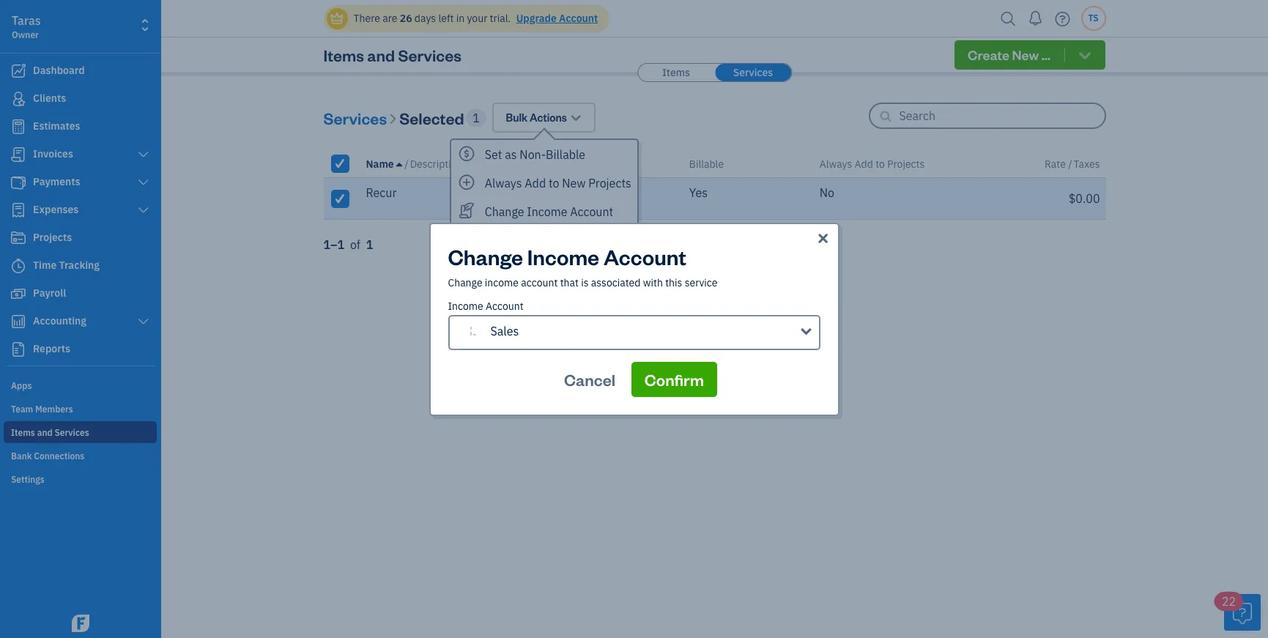 Task type: vqa. For each thing, say whether or not it's contained in the screenshot.
Always Add to Projects link
yes



Task type: locate. For each thing, give the bounding box(es) containing it.
always add to projects link
[[820, 157, 925, 170]]

0 vertical spatial always
[[820, 157, 853, 170]]

archived
[[684, 238, 728, 252]]

1 vertical spatial always
[[485, 176, 522, 191]]

2 chevron large down image from the top
[[137, 177, 150, 188]]

0 horizontal spatial services
[[324, 107, 387, 128]]

billable
[[546, 147, 586, 162], [689, 157, 724, 170]]

/ right the caretup image
[[405, 157, 409, 170]]

0 vertical spatial change income account
[[485, 204, 614, 219]]

delete
[[485, 262, 519, 276]]

1 right of
[[366, 237, 373, 252]]

change up income
[[448, 242, 523, 270]]

to for new
[[549, 176, 560, 191]]

0 horizontal spatial always
[[485, 176, 522, 191]]

rate / taxes
[[1045, 157, 1100, 170]]

always add to projects
[[820, 157, 925, 170]]

close image
[[816, 230, 831, 247]]

cancel button
[[551, 362, 629, 397]]

services inside 'view archived services or'
[[730, 238, 772, 252]]

change income account that is associated with this service
[[448, 276, 718, 289]]

1 horizontal spatial billable
[[689, 157, 724, 170]]

0 vertical spatial add
[[855, 157, 873, 170]]

of
[[350, 237, 361, 252]]

view
[[658, 238, 682, 252]]

1 vertical spatial income account
[[448, 299, 524, 313]]

chevron large down image for payment icon
[[137, 177, 150, 188]]

actions
[[530, 111, 567, 125]]

items
[[324, 45, 364, 65]]

that
[[560, 276, 579, 289]]

0 horizontal spatial 1
[[366, 237, 373, 252]]

0 vertical spatial change
[[485, 204, 524, 219]]

1 left bulk
[[473, 110, 480, 125]]

search image
[[997, 8, 1021, 30]]

services down days
[[398, 45, 462, 65]]

bulk actions button
[[493, 103, 596, 133]]

there
[[354, 12, 380, 25]]

1 horizontal spatial services
[[398, 45, 462, 65]]

your
[[467, 12, 488, 25]]

income
[[528, 157, 563, 170], [527, 204, 568, 219], [528, 242, 600, 270], [448, 299, 484, 313]]

cancel
[[564, 369, 616, 390]]

to
[[876, 157, 885, 170], [549, 176, 560, 191]]

account up new
[[566, 157, 603, 170]]

report image
[[10, 342, 27, 357]]

account down new
[[570, 204, 614, 219]]

Search text field
[[900, 104, 1105, 128]]

account
[[559, 12, 598, 25], [566, 157, 603, 170], [570, 204, 614, 219], [604, 242, 687, 270], [486, 299, 524, 313]]

income account down income
[[448, 299, 524, 313]]

1 horizontal spatial add
[[855, 157, 873, 170]]

rate link
[[1045, 157, 1069, 170]]

chevrondown image
[[569, 110, 583, 125]]

account
[[521, 276, 558, 289]]

is
[[581, 276, 589, 289]]

to inside button
[[549, 176, 560, 191]]

set as non-billable
[[485, 147, 586, 162]]

1 vertical spatial change income account
[[448, 242, 687, 270]]

1 horizontal spatial income account
[[528, 157, 603, 170]]

0 vertical spatial services
[[398, 45, 462, 65]]

change income account
[[485, 204, 614, 219], [448, 242, 687, 270]]

1 vertical spatial add
[[525, 176, 546, 191]]

1 horizontal spatial projects
[[888, 157, 925, 170]]

3 chevron large down image from the top
[[137, 316, 150, 328]]

1 vertical spatial services
[[324, 107, 387, 128]]

project image
[[10, 231, 27, 246]]

view archived services or
[[658, 238, 772, 273]]

income account inside dialog
[[448, 299, 524, 313]]

1 chevron large down image from the top
[[137, 149, 150, 160]]

name link
[[366, 157, 405, 170]]

chevron large down image
[[137, 149, 150, 160], [137, 177, 150, 188], [137, 316, 150, 328]]

2 vertical spatial chevron large down image
[[137, 316, 150, 328]]

1 horizontal spatial /
[[1069, 157, 1073, 170]]

change income account inside dialog
[[448, 242, 687, 270]]

2 horizontal spatial services
[[730, 238, 772, 252]]

1 vertical spatial change
[[448, 242, 523, 270]]

change left income
[[448, 276, 483, 289]]

0 horizontal spatial to
[[549, 176, 560, 191]]

client image
[[10, 92, 27, 106]]

services
[[398, 45, 462, 65], [324, 107, 387, 128], [730, 238, 772, 252]]

add
[[855, 157, 873, 170], [525, 176, 546, 191]]

taras
[[12, 13, 41, 28]]

add inside always add to new projects button
[[525, 176, 546, 191]]

0 vertical spatial 1
[[473, 110, 480, 125]]

change income account button
[[451, 197, 637, 226]]

settings image
[[11, 473, 157, 485]]

2 vertical spatial services
[[730, 238, 772, 252]]

payment image
[[10, 175, 27, 190]]

add for projects
[[855, 157, 873, 170]]

this
[[666, 276, 683, 289]]

1
[[473, 110, 480, 125], [366, 237, 373, 252]]

always add to new projects button
[[451, 169, 637, 197]]

bulk
[[506, 111, 528, 125]]

in
[[456, 12, 465, 25]]

services up check icon
[[324, 107, 387, 128]]

change income account dialog
[[0, 205, 1269, 433]]

chevron large down image for invoice icon
[[137, 149, 150, 160]]

0 horizontal spatial /
[[405, 157, 409, 170]]

always inside button
[[485, 176, 522, 191]]

change
[[485, 204, 524, 219], [448, 242, 523, 270], [448, 276, 483, 289]]

/ right rate
[[1069, 157, 1073, 170]]

description link
[[410, 157, 463, 170]]

services right archived
[[730, 238, 772, 252]]

sales
[[491, 324, 519, 338]]

2 / from the left
[[1069, 157, 1073, 170]]

2 vertical spatial change
[[448, 276, 483, 289]]

/
[[405, 157, 409, 170], [1069, 157, 1073, 170]]

1–1 of 1
[[324, 237, 373, 252]]

chevron large down image
[[137, 204, 150, 216]]

view archived services link
[[644, 234, 785, 257]]

confirm button
[[632, 362, 717, 397]]

main element
[[0, 0, 198, 638]]

1 horizontal spatial to
[[876, 157, 885, 170]]

0 horizontal spatial billable
[[546, 147, 586, 162]]

1 vertical spatial chevron large down image
[[137, 177, 150, 188]]

invoice image
[[10, 147, 27, 162]]

projects
[[888, 157, 925, 170], [589, 176, 632, 191]]

always
[[820, 157, 853, 170], [485, 176, 522, 191]]

chevron large down image for chart icon at the left of the page
[[137, 316, 150, 328]]

1 horizontal spatial 1
[[473, 110, 480, 125]]

1–1
[[324, 237, 345, 252]]

0 horizontal spatial income account
[[448, 299, 524, 313]]

change income account up that
[[448, 242, 687, 270]]

0 horizontal spatial add
[[525, 176, 546, 191]]

non-
[[520, 147, 546, 162]]

1 vertical spatial to
[[549, 176, 560, 191]]

projects inside button
[[589, 176, 632, 191]]

1 vertical spatial projects
[[589, 176, 632, 191]]

income account
[[528, 157, 603, 170], [448, 299, 524, 313]]

income account up always add to new projects
[[528, 157, 603, 170]]

0 vertical spatial to
[[876, 157, 885, 170]]

0 vertical spatial projects
[[888, 157, 925, 170]]

change down always add to new projects button
[[485, 204, 524, 219]]

change income account down always add to new projects button
[[485, 204, 614, 219]]

always add to new projects
[[485, 176, 632, 191]]

0 vertical spatial chevron large down image
[[137, 149, 150, 160]]

1 horizontal spatial always
[[820, 157, 853, 170]]

items and services image
[[11, 427, 157, 438]]

0 horizontal spatial projects
[[589, 176, 632, 191]]

crown image
[[329, 11, 345, 26]]

account right upgrade
[[559, 12, 598, 25]]



Task type: describe. For each thing, give the bounding box(es) containing it.
set
[[485, 147, 502, 162]]

with
[[643, 276, 663, 289]]

to for projects
[[876, 157, 885, 170]]

service
[[685, 276, 718, 289]]

add for new
[[525, 176, 546, 191]]

billable link
[[689, 157, 724, 170]]

associated
[[591, 276, 641, 289]]

name
[[366, 157, 394, 170]]

set as non-billable button
[[451, 140, 637, 169]]

there are 26 days left in your trial. upgrade account
[[354, 12, 598, 25]]

left
[[439, 12, 454, 25]]

upgrade account link
[[514, 12, 598, 25]]

upgrade
[[516, 12, 557, 25]]

rate
[[1045, 157, 1066, 170]]

1 vertical spatial 1
[[366, 237, 373, 252]]

money image
[[10, 287, 27, 301]]

always for always add to projects
[[820, 157, 853, 170]]

1 / from the left
[[405, 157, 409, 170]]

confirm
[[645, 369, 704, 390]]

and
[[367, 45, 395, 65]]

apps image
[[11, 380, 157, 391]]

caretup image
[[396, 158, 402, 170]]

always for always add to new projects
[[485, 176, 522, 191]]

account inside the change income account button
[[570, 204, 614, 219]]

taras owner
[[12, 13, 41, 40]]

income inside button
[[527, 204, 568, 219]]

as
[[505, 147, 517, 162]]

go to help image
[[1051, 8, 1075, 30]]

team members image
[[11, 403, 157, 415]]

0 vertical spatial income account
[[528, 157, 603, 170]]

sales button
[[448, 315, 820, 350]]

26
[[400, 12, 412, 25]]

items and services
[[324, 45, 462, 65]]

check image
[[333, 156, 347, 171]]

services button
[[324, 106, 387, 129]]

bulk actions
[[506, 111, 567, 125]]

timer image
[[10, 259, 27, 273]]

delete button
[[451, 254, 637, 283]]

income
[[485, 276, 519, 289]]

selected
[[400, 107, 464, 128]]

change inside button
[[485, 204, 524, 219]]

bank connections image
[[11, 450, 157, 462]]

expense image
[[10, 203, 27, 218]]

services for view archived services or
[[730, 238, 772, 252]]

billable inside button
[[546, 147, 586, 162]]

chart image
[[10, 314, 27, 329]]

dashboard image
[[10, 64, 27, 78]]

taxes
[[1074, 157, 1100, 170]]

account up with
[[604, 242, 687, 270]]

trial.
[[490, 12, 511, 25]]

services for items and services
[[398, 45, 462, 65]]

are
[[383, 12, 398, 25]]

new
[[562, 176, 586, 191]]

estimate image
[[10, 119, 27, 134]]

owner
[[12, 29, 39, 40]]

description
[[410, 157, 463, 170]]

freshbooks image
[[69, 615, 92, 632]]

days
[[415, 12, 436, 25]]

or
[[691, 259, 701, 273]]

income account link
[[528, 157, 603, 170]]

account down income
[[486, 299, 524, 313]]

change income account inside button
[[485, 204, 614, 219]]



